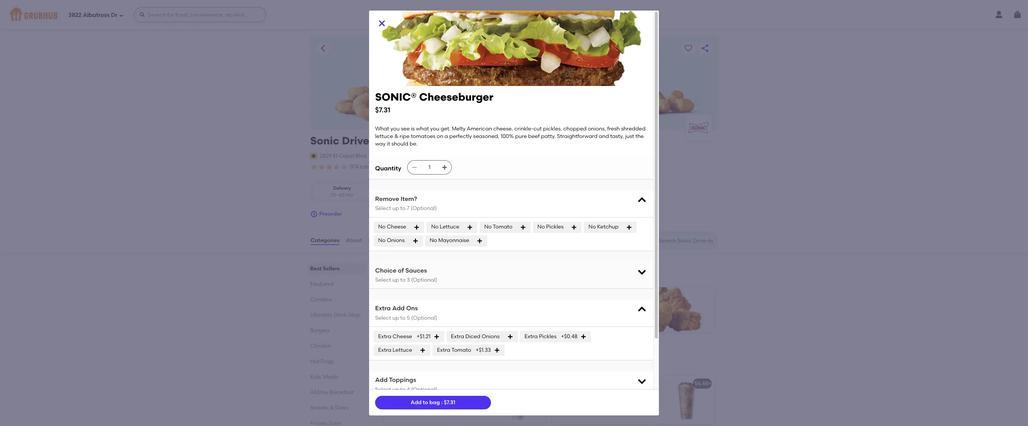 Task type: describe. For each thing, give the bounding box(es) containing it.
get.
[[441, 126, 451, 132]]

select inside choice of sauces select up to 3 (optional)
[[375, 277, 391, 284]]

delivery 25–40 min
[[331, 186, 354, 198]]

combos tab
[[310, 296, 363, 304]]

chopped
[[564, 126, 587, 132]]

mi
[[396, 192, 402, 198]]

see
[[401, 126, 410, 132]]

no for no pickles
[[538, 224, 545, 231]]

bag
[[430, 400, 440, 406]]

pickup
[[401, 186, 416, 191]]

extra add ons select up to 5 (optional)
[[375, 305, 438, 322]]

extra tomato
[[437, 348, 472, 354]]

drink
[[334, 312, 347, 319]]

Search Sonic Drive-In search field
[[658, 238, 716, 245]]

3
[[407, 277, 410, 284]]

snacks & sides tab
[[310, 405, 363, 412]]

add inside the extra add ons select up to 5 (optional)
[[392, 305, 405, 313]]

remove
[[375, 196, 399, 203]]

cut
[[534, 126, 542, 132]]

and
[[599, 133, 609, 140]]

no mayonnaise
[[430, 238, 470, 244]]

add for add to bag
[[411, 400, 422, 406]]

drive-
[[342, 134, 374, 147]]

delivery
[[455, 165, 472, 170]]

ultimate
[[310, 312, 333, 319]]

up inside choice of sauces select up to 3 (optional)
[[393, 277, 399, 284]]

no lettuce
[[431, 224, 460, 231]]

subscription pass image
[[310, 153, 318, 159]]

preorder button
[[310, 208, 342, 221]]

good food
[[395, 165, 418, 170]]

tasty,
[[611, 133, 624, 140]]

1 horizontal spatial onions
[[482, 334, 500, 340]]

2829 el cajon blvd
[[320, 153, 367, 159]]

all
[[310, 390, 317, 396]]

best sellers tab
[[310, 265, 363, 273]]

trick down toppings
[[406, 392, 418, 398]]

add toppings select up to 4 (optional)
[[375, 377, 438, 393]]

1 vertical spatial $7.31
[[389, 317, 400, 323]]

on
[[436, 165, 443, 170]]

no ketchup
[[589, 224, 619, 231]]

or right 4
[[420, 381, 427, 387]]

(optional) inside choice of sauces select up to 3 (optional)
[[411, 277, 438, 284]]

no for no ketchup
[[589, 224, 596, 231]]

categories button
[[310, 227, 340, 255]]

:
[[441, 400, 443, 406]]

perfectly
[[450, 133, 472, 140]]

cajon
[[339, 153, 354, 159]]

el
[[333, 153, 338, 159]]

on time delivery
[[436, 165, 472, 170]]

5
[[407, 315, 410, 322]]

cheese for ons
[[393, 334, 412, 340]]

kids' meals
[[310, 374, 339, 381]]

to inside add toppings select up to 4 (optional)
[[401, 387, 406, 393]]

food
[[408, 165, 418, 170]]

preorder
[[320, 211, 342, 218]]

no for no lettuce
[[431, 224, 439, 231]]

1 vanilla from the top
[[388, 381, 405, 387]]

snacks & sides
[[310, 405, 349, 412]]

fresh
[[608, 126, 620, 132]]

2829 el cajon blvd button
[[320, 152, 367, 161]]

dogs
[[321, 359, 334, 365]]

mayonnaise
[[439, 238, 470, 244]]

melty
[[452, 126, 466, 132]]

snacks
[[310, 405, 329, 412]]

tomato for no tomato
[[493, 224, 513, 231]]

sonic drive-in logo image
[[686, 115, 712, 141]]

+$1.21
[[417, 334, 431, 340]]

is
[[411, 126, 415, 132]]

choice of sauces select up to 3 (optional)
[[375, 267, 438, 284]]

svg image inside preorder "button"
[[310, 211, 318, 218]]

0 vertical spatial sonic®
[[375, 91, 417, 103]]

1174 ratings
[[350, 164, 378, 170]]

featured inside featured featured
[[381, 361, 401, 366]]

min inside pickup 2.0 mi • 10–20 min
[[420, 192, 428, 198]]

+
[[709, 381, 712, 387]]

time
[[444, 165, 454, 170]]

chocolate
[[557, 392, 584, 398]]

vanilla trick or treat blast image
[[489, 376, 546, 425]]

best sellers
[[310, 266, 340, 272]]

reviews
[[369, 238, 390, 244]]

2 vanilla trick or treat blast from the top
[[388, 392, 454, 398]]

tomato for extra tomato
[[452, 348, 472, 354]]

on inside "what you see is what you get. melty american cheese, crinkle-cut pickles, chopped onions, fresh shredded lettuce & ripe tomatoes on a perfectly seasoned, 100% pure beef patty. straightforward and tasty, just the way it should be."
[[437, 133, 444, 140]]

hot
[[310, 359, 320, 365]]

toppings
[[389, 377, 417, 384]]

good
[[395, 165, 407, 170]]

albatross
[[83, 12, 110, 18]]

save this restaurant button
[[682, 42, 696, 55]]

2829
[[320, 153, 332, 159]]

it
[[387, 141, 390, 147]]

no for no onions
[[378, 238, 386, 244]]

chocolate trick or treat blast
[[557, 392, 633, 398]]

& inside "what you see is what you get. melty american cheese, crinkle-cut pickles, chopped onions, fresh shredded lettuce & ripe tomatoes on a perfectly seasoned, 100% pure beef patty. straightforward and tasty, just the way it should be."
[[395, 133, 399, 140]]

to inside remove item? select up to 7 (optional)
[[401, 206, 406, 212]]

extra pickles
[[525, 334, 557, 340]]

sellers for best sellers
[[323, 266, 340, 272]]

sonic drive-in
[[310, 134, 384, 147]]

1 vertical spatial cheeseburger
[[410, 308, 447, 315]]

blvd
[[356, 153, 367, 159]]

1174
[[350, 164, 359, 170]]

ketchup
[[598, 224, 619, 231]]

reviews button
[[368, 227, 390, 255]]

chicken tab
[[310, 343, 363, 351]]

should
[[392, 141, 409, 147]]

pickles,
[[543, 126, 562, 132]]

7
[[407, 206, 410, 212]]

remove item? select up to 7 (optional)
[[375, 196, 437, 212]]

of
[[398, 267, 404, 274]]

4
[[407, 387, 410, 393]]

beef
[[529, 133, 540, 140]]



Task type: vqa. For each thing, say whether or not it's contained in the screenshot.
'pickles' to the top
yes



Task type: locate. For each thing, give the bounding box(es) containing it.
on down sauces
[[417, 275, 423, 281]]

sonic® up 5
[[389, 308, 409, 315]]

just
[[626, 133, 635, 140]]

svg image inside main navigation navigation
[[119, 13, 123, 18]]

select inside remove item? select up to 7 (optional)
[[375, 206, 391, 212]]

0 vertical spatial sonic® cheeseburger $7.31
[[375, 91, 494, 114]]

min right 10–20
[[420, 192, 428, 198]]

1 vertical spatial sonic®
[[389, 308, 409, 315]]

extra for tomato
[[437, 348, 451, 354]]

2 vanilla from the top
[[388, 392, 405, 398]]

breakfast
[[329, 390, 354, 396]]

location
[[389, 153, 410, 159]]

+$0.48
[[561, 334, 578, 340]]

to left 4
[[401, 387, 406, 393]]

no tomato
[[485, 224, 513, 231]]

item?
[[401, 196, 417, 203]]

up inside remove item? select up to 7 (optional)
[[393, 206, 399, 212]]

best inside tab
[[310, 266, 322, 272]]

extra for diced
[[451, 334, 464, 340]]

(optional) down sauces
[[411, 277, 438, 284]]

•
[[403, 192, 405, 198]]

best
[[381, 264, 399, 273], [310, 266, 322, 272]]

on
[[437, 133, 444, 140], [417, 275, 423, 281]]

switch location button
[[370, 152, 410, 161]]

0 horizontal spatial lettuce
[[393, 348, 412, 354]]

about button
[[346, 227, 363, 255]]

all day breakfast tab
[[310, 389, 363, 397]]

extra for add
[[375, 305, 391, 313]]

0 horizontal spatial add
[[375, 377, 388, 384]]

pickup 2.0 mi • 10–20 min
[[388, 186, 428, 198]]

add left toppings
[[375, 377, 388, 384]]

2 up from the top
[[393, 277, 399, 284]]

extra cheese
[[378, 334, 412, 340]]

option group containing delivery 25–40 min
[[310, 183, 440, 202]]

0 horizontal spatial on
[[417, 275, 423, 281]]

(optional) right "7"
[[411, 206, 437, 212]]

sellers inside tab
[[323, 266, 340, 272]]

to left "7"
[[401, 206, 406, 212]]

you left get.
[[431, 126, 440, 132]]

& inside tab
[[330, 405, 334, 412]]

3822
[[68, 12, 82, 18]]

what
[[416, 126, 429, 132]]

$7.31
[[375, 106, 391, 114], [389, 317, 400, 323], [444, 400, 456, 406]]

(optional) up "add to bag : $7.31"
[[411, 387, 438, 393]]

onions up '+$1.33'
[[482, 334, 500, 340]]

1 vertical spatial vanilla trick or treat blast
[[388, 392, 454, 398]]

1 vanilla trick or treat blast from the top
[[388, 381, 456, 387]]

extra for pickles
[[525, 334, 538, 340]]

0 horizontal spatial you
[[391, 126, 400, 132]]

or up "add to bag : $7.31"
[[419, 392, 426, 398]]

most
[[381, 275, 394, 281]]

add to bag : $7.31
[[411, 400, 456, 406]]

sellers inside best sellers most ordered on grubhub
[[401, 264, 427, 273]]

shredded
[[622, 126, 646, 132]]

1 min from the left
[[345, 192, 354, 198]]

0 horizontal spatial min
[[345, 192, 354, 198]]

extra for cheese
[[378, 334, 392, 340]]

best up featured tab at the left bottom of the page
[[310, 266, 322, 272]]

best inside best sellers most ordered on grubhub
[[381, 264, 399, 273]]

extra inside the extra add ons select up to 5 (optional)
[[375, 305, 391, 313]]

delivery
[[333, 186, 351, 191]]

2 select from the top
[[375, 277, 391, 284]]

tab
[[310, 420, 363, 427]]

up down of
[[393, 277, 399, 284]]

(optional) inside remove item? select up to 7 (optional)
[[411, 206, 437, 212]]

trick up "add to bag : $7.31"
[[406, 381, 419, 387]]

add inside add toppings select up to 4 (optional)
[[375, 377, 388, 384]]

up left "7"
[[393, 206, 399, 212]]

up down toppings
[[393, 387, 399, 393]]

extra diced onions
[[451, 334, 500, 340]]

meals
[[324, 374, 339, 381]]

featured down extra lettuce
[[381, 361, 401, 366]]

to
[[401, 206, 406, 212], [401, 277, 406, 284], [401, 315, 406, 322], [401, 387, 406, 393], [423, 400, 428, 406]]

0 vertical spatial $7.31
[[375, 106, 391, 114]]

0 vertical spatial add
[[392, 305, 405, 313]]

1 horizontal spatial best
[[381, 264, 399, 273]]

up left 5
[[393, 315, 399, 322]]

onions,
[[588, 126, 606, 132]]

best for best sellers
[[310, 266, 322, 272]]

to left 3
[[401, 277, 406, 284]]

4 select from the top
[[375, 387, 391, 393]]

0 vertical spatial cheese
[[387, 224, 407, 231]]

Input item quantity number field
[[422, 161, 438, 174]]

1 horizontal spatial tomato
[[493, 224, 513, 231]]

74
[[424, 164, 430, 170]]

patty.
[[541, 133, 556, 140]]

chicken
[[310, 343, 331, 350]]

pure
[[515, 133, 527, 140]]

& left ripe
[[395, 133, 399, 140]]

cheeseburger
[[419, 91, 494, 103], [410, 308, 447, 315]]

lettuce up no mayonnaise
[[440, 224, 460, 231]]

0 horizontal spatial sellers
[[323, 266, 340, 272]]

select
[[375, 206, 391, 212], [375, 277, 391, 284], [375, 315, 391, 322], [375, 387, 391, 393]]

pickles
[[546, 224, 564, 231], [539, 334, 557, 340]]

10–20
[[406, 192, 419, 198]]

add left bag
[[411, 400, 422, 406]]

trick right the chocolate
[[585, 392, 597, 398]]

sellers up featured tab at the left bottom of the page
[[323, 266, 340, 272]]

lettuce for no lettuce
[[440, 224, 460, 231]]

3 select from the top
[[375, 315, 391, 322]]

2 vertical spatial $7.31
[[444, 400, 456, 406]]

add left "ons"
[[392, 305, 405, 313]]

sonic
[[310, 134, 340, 147]]

1 horizontal spatial &
[[395, 133, 399, 140]]

$7.31 left 5
[[389, 317, 400, 323]]

the
[[636, 133, 644, 140]]

ultimate drink stop
[[310, 312, 360, 319]]

select down toppings
[[375, 387, 391, 393]]

kids' meals tab
[[310, 374, 363, 381]]

1 horizontal spatial min
[[420, 192, 428, 198]]

svg image
[[1014, 10, 1023, 19], [139, 12, 145, 18], [378, 19, 387, 28], [412, 165, 418, 171], [310, 211, 318, 218], [414, 225, 420, 231], [467, 225, 473, 231], [627, 225, 633, 231], [637, 267, 648, 277], [434, 334, 440, 340], [508, 334, 514, 340], [581, 334, 587, 340], [420, 348, 426, 354], [637, 377, 648, 387]]

0 vertical spatial on
[[437, 133, 444, 140]]

sellers up ordered
[[401, 264, 427, 273]]

0 vertical spatial tomato
[[493, 224, 513, 231]]

1 horizontal spatial sellers
[[401, 264, 427, 273]]

$5.48
[[695, 381, 709, 387]]

featured up combos
[[310, 281, 334, 288]]

main navigation navigation
[[0, 0, 1029, 29]]

no
[[378, 224, 386, 231], [431, 224, 439, 231], [485, 224, 492, 231], [538, 224, 545, 231], [589, 224, 596, 231], [378, 238, 386, 244], [430, 238, 437, 244]]

on left a
[[437, 133, 444, 140]]

featured inside tab
[[310, 281, 334, 288]]

min down delivery
[[345, 192, 354, 198]]

0 vertical spatial onions
[[387, 238, 405, 244]]

2 horizontal spatial add
[[411, 400, 422, 406]]

0 vertical spatial lettuce
[[440, 224, 460, 231]]

$5.48 +
[[695, 381, 712, 387]]

1 vertical spatial sonic® cheeseburger $7.31
[[389, 308, 447, 323]]

ons
[[406, 305, 418, 313]]

$7.31 right ':'
[[444, 400, 456, 406]]

best for best sellers most ordered on grubhub
[[381, 264, 399, 273]]

1 vertical spatial lettuce
[[393, 348, 412, 354]]

select down choice
[[375, 277, 391, 284]]

diced
[[466, 334, 481, 340]]

select up extra cheese
[[375, 315, 391, 322]]

featured
[[310, 281, 334, 288], [381, 350, 417, 360], [381, 361, 401, 366]]

cheese up no onions
[[387, 224, 407, 231]]

(optional) down "ons"
[[411, 315, 438, 322]]

stop
[[348, 312, 360, 319]]

in
[[374, 134, 384, 147]]

to inside the extra add ons select up to 5 (optional)
[[401, 315, 406, 322]]

1 vertical spatial pickles
[[539, 334, 557, 340]]

best up most
[[381, 264, 399, 273]]

select inside add toppings select up to 4 (optional)
[[375, 387, 391, 393]]

select down 'remove'
[[375, 206, 391, 212]]

search icon image
[[647, 236, 656, 246]]

american
[[467, 126, 492, 132]]

1 horizontal spatial lettuce
[[440, 224, 460, 231]]

kids'
[[310, 374, 322, 381]]

3822 albatross dr
[[68, 12, 117, 18]]

caret left icon image
[[319, 44, 328, 53]]

grubhub
[[425, 275, 447, 281]]

pickles for extra pickles
[[539, 334, 557, 340]]

0 horizontal spatial best
[[310, 266, 322, 272]]

select inside the extra add ons select up to 5 (optional)
[[375, 315, 391, 322]]

add for add toppings
[[375, 377, 388, 384]]

to left bag
[[423, 400, 428, 406]]

1 vertical spatial vanilla
[[388, 392, 405, 398]]

1 vertical spatial onions
[[482, 334, 500, 340]]

sides
[[335, 405, 349, 412]]

1 vertical spatial on
[[417, 275, 423, 281]]

sonic® cheeseburger $7.31 up get.
[[375, 91, 494, 114]]

seasoned,
[[474, 133, 500, 140]]

2.0
[[388, 192, 395, 198]]

svg image
[[119, 13, 123, 18], [442, 165, 448, 171], [637, 195, 648, 206], [520, 225, 527, 231], [572, 225, 578, 231], [413, 238, 419, 244], [477, 238, 483, 244], [637, 305, 648, 316], [494, 348, 500, 354]]

chocolate trick or treat blast image
[[659, 376, 715, 425]]

burgers tab
[[310, 327, 363, 335]]

0 horizontal spatial tomato
[[452, 348, 472, 354]]

cheese up extra lettuce
[[393, 334, 412, 340]]

all day breakfast
[[310, 390, 354, 396]]

0 horizontal spatial &
[[330, 405, 334, 412]]

ordered
[[395, 275, 415, 281]]

0 horizontal spatial onions
[[387, 238, 405, 244]]

save this restaurant image
[[684, 44, 693, 53]]

4 up from the top
[[393, 387, 399, 393]]

(optional) inside the extra add ons select up to 5 (optional)
[[411, 315, 438, 322]]

0 vertical spatial featured
[[310, 281, 334, 288]]

vanilla
[[388, 381, 405, 387], [388, 392, 405, 398]]

2 vertical spatial featured
[[381, 361, 401, 366]]

straightforward
[[557, 133, 598, 140]]

(optional) inside add toppings select up to 4 (optional)
[[411, 387, 438, 393]]

1 vertical spatial cheese
[[393, 334, 412, 340]]

1 horizontal spatial add
[[392, 305, 405, 313]]

you
[[391, 126, 400, 132], [431, 126, 440, 132]]

up
[[393, 206, 399, 212], [393, 277, 399, 284], [393, 315, 399, 322], [393, 387, 399, 393]]

sonic®
[[375, 91, 417, 103], [389, 308, 409, 315]]

option group
[[310, 183, 440, 202]]

0 vertical spatial pickles
[[546, 224, 564, 231]]

1 you from the left
[[391, 126, 400, 132]]

1 vertical spatial &
[[330, 405, 334, 412]]

2 you from the left
[[431, 126, 440, 132]]

0 vertical spatial vanilla trick or treat blast
[[388, 381, 456, 387]]

sauces
[[406, 267, 427, 274]]

lettuce for extra lettuce
[[393, 348, 412, 354]]

featured for featured
[[310, 281, 334, 288]]

sonic® cheeseburger $7.31 up +$1.21
[[389, 308, 447, 323]]

featured for featured featured
[[381, 350, 417, 360]]

cheese for select
[[387, 224, 407, 231]]

switch location
[[370, 153, 410, 159]]

no for no tomato
[[485, 224, 492, 231]]

categories
[[311, 238, 340, 244]]

1 vertical spatial add
[[375, 377, 388, 384]]

featured down extra cheese
[[381, 350, 417, 360]]

0 vertical spatial cheeseburger
[[419, 91, 494, 103]]

1 horizontal spatial you
[[431, 126, 440, 132]]

up inside the extra add ons select up to 5 (optional)
[[393, 315, 399, 322]]

onions down no cheese
[[387, 238, 405, 244]]

min inside delivery 25–40 min
[[345, 192, 354, 198]]

featured tab
[[310, 281, 363, 289]]

cheeseburger up melty
[[419, 91, 494, 103]]

no for no mayonnaise
[[430, 238, 437, 244]]

& left sides
[[330, 405, 334, 412]]

to inside choice of sauces select up to 3 (optional)
[[401, 277, 406, 284]]

sonic® up the see
[[375, 91, 417, 103]]

hot dogs
[[310, 359, 334, 365]]

cheeseburger up +$1.21
[[410, 308, 447, 315]]

best sellers most ordered on grubhub
[[381, 264, 447, 281]]

lettuce down extra cheese
[[393, 348, 412, 354]]

you left the see
[[391, 126, 400, 132]]

sellers for best sellers most ordered on grubhub
[[401, 264, 427, 273]]

burgers
[[310, 328, 330, 334]]

up inside add toppings select up to 4 (optional)
[[393, 387, 399, 393]]

$7.31 up what
[[375, 106, 391, 114]]

way
[[375, 141, 386, 147]]

0 vertical spatial &
[[395, 133, 399, 140]]

or right the chocolate
[[598, 392, 605, 398]]

extra for lettuce
[[378, 348, 392, 354]]

76
[[383, 164, 388, 170]]

to left 5
[[401, 315, 406, 322]]

1 up from the top
[[393, 206, 399, 212]]

extra lettuce
[[378, 348, 412, 354]]

1 horizontal spatial on
[[437, 133, 444, 140]]

a
[[445, 133, 448, 140]]

share icon image
[[701, 44, 710, 53]]

lettuce
[[440, 224, 460, 231], [393, 348, 412, 354]]

pickles for no pickles
[[546, 224, 564, 231]]

2 vertical spatial add
[[411, 400, 422, 406]]

1 vertical spatial featured
[[381, 350, 417, 360]]

extra
[[375, 305, 391, 313], [378, 334, 392, 340], [451, 334, 464, 340], [525, 334, 538, 340], [378, 348, 392, 354], [437, 348, 451, 354]]

0 vertical spatial vanilla
[[388, 381, 405, 387]]

1 select from the top
[[375, 206, 391, 212]]

3 up from the top
[[393, 315, 399, 322]]

2 min from the left
[[420, 192, 428, 198]]

tomatoes
[[411, 133, 436, 140]]

treat
[[428, 381, 441, 387], [427, 392, 440, 398], [606, 392, 619, 398]]

ultimate drink stop tab
[[310, 312, 363, 320]]

hot dogs tab
[[310, 358, 363, 366]]

on inside best sellers most ordered on grubhub
[[417, 275, 423, 281]]

1 vertical spatial tomato
[[452, 348, 472, 354]]

no for no cheese
[[378, 224, 386, 231]]

star icon image
[[310, 164, 318, 171], [318, 164, 326, 171], [326, 164, 333, 171], [333, 164, 341, 171], [333, 164, 341, 171], [341, 164, 348, 171]]



